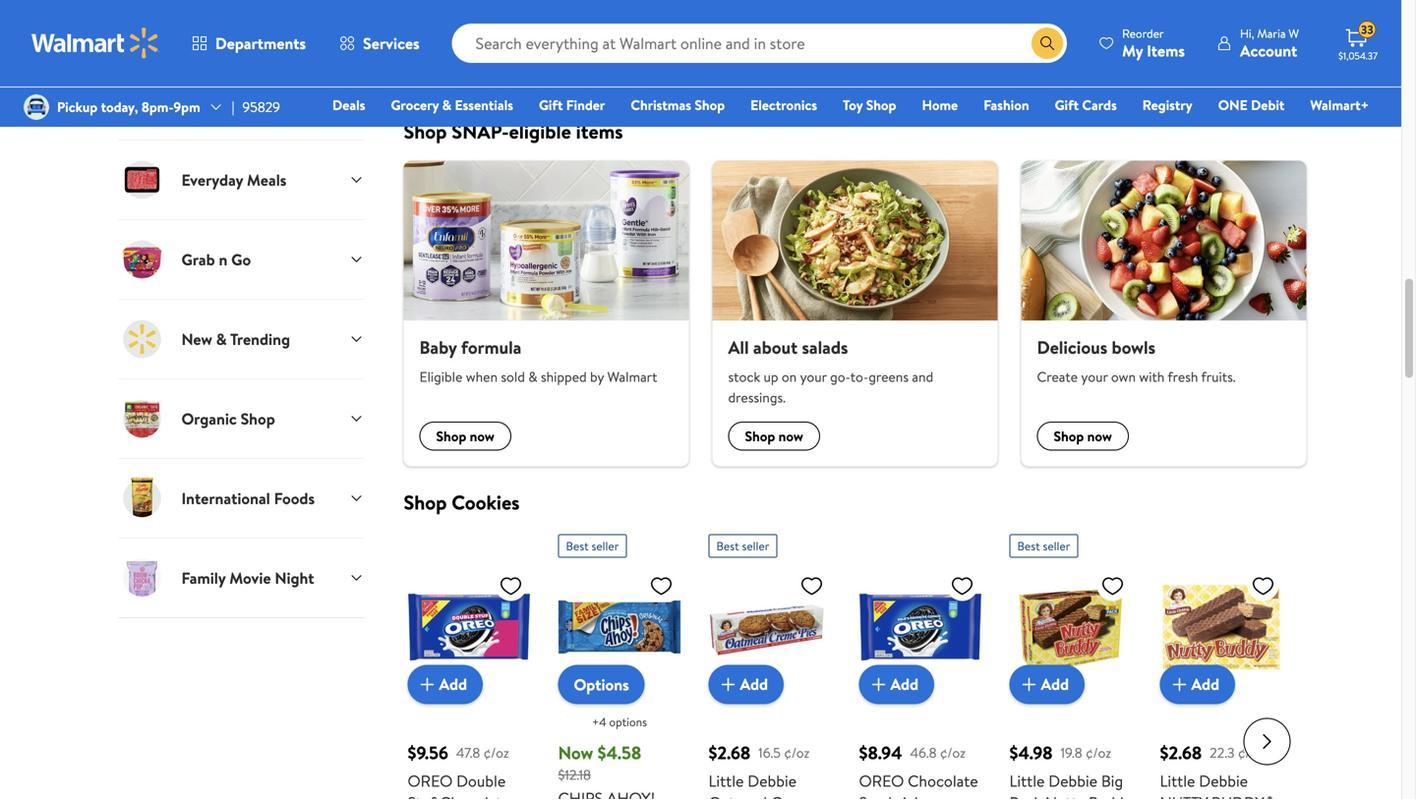 Task type: vqa. For each thing, say whether or not it's contained in the screenshot.
Everyday
yes



Task type: describe. For each thing, give the bounding box(es) containing it.
organic shop button
[[118, 379, 364, 458]]

delicious bowls list item
[[1009, 161, 1318, 466]]

n
[[219, 249, 227, 270]]

hi,
[[1240, 25, 1254, 42]]

create
[[1037, 367, 1078, 386]]

fashion
[[984, 95, 1029, 115]]

shop inside the delicious bowls list item
[[1054, 427, 1084, 446]]

shop now for create
[[1054, 427, 1112, 446]]

hi, maria w account
[[1240, 25, 1299, 61]]

services
[[363, 32, 420, 54]]

add for the add button corresponding to the little debbie oatmeal creme pies, 12 ct, 16.2 oz "image"
[[740, 674, 768, 695]]

delicious bowls create your own with fresh fruits.
[[1037, 335, 1236, 386]]

featured
[[118, 10, 195, 38]]

grab n go button
[[118, 219, 364, 299]]

account
[[1240, 40, 1297, 61]]

$9.56 47.8 ¢/oz oreo double stuf chocolat
[[408, 741, 513, 800]]

3 product group from the left
[[709, 526, 831, 800]]

$2.68 16.5 ¢/oz little debbie oatmeal crem
[[709, 741, 827, 800]]

add to cart image for oreo chocolate sandwich cookies, family size, 19.1 oz image
[[867, 673, 890, 697]]

fruits.
[[1201, 367, 1236, 386]]

options
[[609, 714, 647, 730]]

eligible
[[419, 367, 463, 386]]

gift for gift finder
[[539, 95, 563, 115]]

| 95829
[[232, 97, 280, 116]]

|
[[232, 97, 235, 116]]

now for eligible
[[470, 427, 494, 446]]

registry
[[1142, 95, 1193, 115]]

shops
[[200, 10, 251, 38]]

home link
[[913, 94, 967, 116]]

22.3
[[1210, 744, 1235, 763]]

$8.94 46.8 ¢/oz oreo chocolate sandwic
[[859, 741, 978, 800]]

sold
[[501, 367, 525, 386]]

organic shop
[[181, 408, 275, 430]]

oreo chocolate sandwich cookies, family size, 19.1 oz image
[[859, 566, 982, 689]]

today,
[[101, 97, 138, 116]]

chocolate
[[908, 770, 978, 792]]

1 best seller from the left
[[566, 538, 619, 554]]

w
[[1289, 25, 1299, 42]]

items
[[576, 117, 623, 145]]

add button for oreo chocolate sandwich cookies, family size, 19.1 oz image
[[859, 665, 934, 704]]

night
[[275, 567, 314, 589]]

add for the add button related to little debbie nutty buddy ® wafers bar image
[[1191, 674, 1219, 695]]

one
[[1218, 95, 1248, 115]]

electronics
[[750, 95, 817, 115]]

8pm-
[[141, 97, 173, 116]]

seller for $4.98
[[1043, 538, 1070, 554]]

trending
[[230, 328, 290, 350]]

international foods
[[181, 488, 315, 509]]

19.8
[[1061, 744, 1082, 763]]

when
[[466, 367, 498, 386]]

items
[[1147, 40, 1185, 61]]

list containing baby formula
[[392, 161, 1318, 466]]

9pm
[[173, 97, 200, 116]]

big
[[1101, 770, 1123, 792]]

salads
[[802, 335, 848, 360]]

your inside delicious bowls create your own with fresh fruits.
[[1081, 367, 1108, 386]]

one debit link
[[1209, 94, 1294, 116]]

47.8
[[456, 744, 480, 763]]

go
[[231, 249, 251, 270]]

add to favorites list, chips ahoy! chocolate chip cookies 18.2z image
[[650, 574, 673, 598]]

add to favorites list, oreo double stuf chocolate sandwich cookies, family size, 20 oz image
[[499, 574, 523, 598]]

& for trending
[[216, 328, 227, 350]]

christmas
[[631, 95, 691, 115]]

¢/oz for oatmeal
[[784, 744, 810, 763]]

add button for "little debbie big pack nutty buddy wafer bars, 24 ct, 25.2 oz" image
[[1009, 665, 1085, 704]]

add to cart image for "little debbie big pack nutty buddy wafer bars, 24 ct, 25.2 oz" image
[[1017, 673, 1041, 697]]

stock
[[728, 367, 760, 386]]

toy shop
[[843, 95, 896, 115]]

double
[[456, 770, 506, 792]]

$2.68 for little debbie nutty buddy 
[[1160, 741, 1202, 765]]

international
[[181, 488, 270, 509]]

by
[[590, 367, 604, 386]]

add to favorites list, oreo chocolate sandwich cookies, family size, 19.1 oz image
[[950, 574, 974, 598]]

add to favorites list, little debbie nutty buddy ® wafers bar image
[[1251, 574, 1275, 598]]

foods
[[274, 488, 315, 509]]

add button for little debbie nutty buddy ® wafers bar image
[[1160, 665, 1235, 704]]

all
[[728, 335, 749, 360]]

pickup
[[57, 97, 98, 116]]

baby
[[419, 335, 457, 360]]

46.8
[[910, 744, 937, 763]]

+4 options
[[592, 714, 647, 730]]

add for the add button associated with "little debbie big pack nutty buddy wafer bars, 24 ct, 25.2 oz" image
[[1041, 674, 1069, 695]]

oatmeal
[[709, 792, 767, 800]]

add to cart image for the little debbie oatmeal creme pies, 12 ct, 16.2 oz "image"
[[716, 673, 740, 697]]

shop cookies
[[404, 489, 520, 516]]

deals
[[332, 95, 365, 115]]

$1,054.37
[[1338, 49, 1378, 62]]

33
[[1361, 21, 1373, 38]]

now for salads
[[778, 427, 803, 446]]

¢/oz for stuf
[[484, 744, 509, 763]]

all about salads stock up on your go-to-greens and dressings.
[[728, 335, 933, 407]]

bowls
[[1112, 335, 1156, 360]]

electronics link
[[742, 94, 826, 116]]

services button
[[323, 20, 436, 67]]

shop inside dropdown button
[[241, 408, 275, 430]]

fresh
[[1168, 367, 1198, 386]]

best for $4.98
[[1017, 538, 1040, 554]]

about
[[753, 335, 798, 360]]

everyday meals button
[[118, 140, 364, 219]]

& inside baby formula eligible when sold & shipped by walmart
[[528, 367, 538, 386]]

formula
[[461, 335, 522, 360]]

nutty
[[1160, 792, 1208, 800]]

registry link
[[1134, 94, 1201, 116]]

oreo for $8.94
[[859, 770, 904, 792]]

gift cards
[[1055, 95, 1117, 115]]

debit
[[1251, 95, 1285, 115]]

departments button
[[175, 20, 323, 67]]

Walmart Site-Wide search field
[[452, 24, 1067, 63]]

shipped
[[541, 367, 587, 386]]

oreo for $9.56
[[408, 770, 453, 792]]

grocery & essentials link
[[382, 94, 522, 116]]

$2.68 for little debbie oatmeal crem
[[709, 741, 751, 765]]

+4
[[592, 714, 606, 730]]

1 best from the left
[[566, 538, 589, 554]]

shop now for salads
[[745, 427, 803, 446]]

gift for gift cards
[[1055, 95, 1079, 115]]

my
[[1122, 40, 1143, 61]]

nutty
[[1045, 792, 1085, 800]]

on
[[782, 367, 797, 386]]

walmart image
[[31, 28, 159, 59]]

seller for $2.68
[[742, 538, 769, 554]]

shop right christmas
[[695, 95, 725, 115]]

organic
[[181, 408, 237, 430]]

add to favorites list, little debbie oatmeal creme pies, 12 ct, 16.2 oz image
[[800, 574, 824, 598]]

own
[[1111, 367, 1136, 386]]



Task type: locate. For each thing, give the bounding box(es) containing it.
3 add to cart image from the left
[[867, 673, 890, 697]]

5 add button from the left
[[1160, 665, 1235, 704]]

debbie down 16.5
[[748, 770, 797, 792]]

1 horizontal spatial shop now
[[745, 427, 803, 446]]

¢/oz right 16.5
[[784, 744, 810, 763]]

add button
[[408, 665, 483, 704], [709, 665, 784, 704], [859, 665, 934, 704], [1009, 665, 1085, 704], [1160, 665, 1235, 704]]

add to cart image
[[415, 673, 439, 697], [716, 673, 740, 697], [867, 673, 890, 697], [1017, 673, 1041, 697], [1168, 673, 1191, 697]]

4 add to cart image from the left
[[1017, 673, 1041, 697]]

shop down grocery
[[404, 117, 447, 145]]

gift
[[539, 95, 563, 115], [1055, 95, 1079, 115]]

1 horizontal spatial $2.68
[[1160, 741, 1202, 765]]

oreo down $9.56
[[408, 770, 453, 792]]

3 ¢/oz from the left
[[940, 744, 966, 763]]

0 horizontal spatial best seller
[[566, 538, 619, 554]]

0 horizontal spatial gift
[[539, 95, 563, 115]]

1 add to cart image from the left
[[415, 673, 439, 697]]

0 horizontal spatial $2.68
[[709, 741, 751, 765]]

cards
[[1082, 95, 1117, 115]]

shop now for eligible
[[436, 427, 494, 446]]

shop now inside 'baby formula' list item
[[436, 427, 494, 446]]

¢/oz right 22.3
[[1238, 744, 1263, 763]]

3 add from the left
[[890, 674, 919, 695]]

debbie down 22.3
[[1199, 770, 1248, 792]]

0 horizontal spatial now
[[470, 427, 494, 446]]

add to cart image up $9.56
[[415, 673, 439, 697]]

2 horizontal spatial &
[[528, 367, 538, 386]]

now down dressings.
[[778, 427, 803, 446]]

2 horizontal spatial debbie
[[1199, 770, 1248, 792]]

search icon image
[[1040, 35, 1055, 51]]

& right new
[[216, 328, 227, 350]]

4 ¢/oz from the left
[[1086, 744, 1111, 763]]

delicious
[[1037, 335, 1107, 360]]

2 oreo from the left
[[859, 770, 904, 792]]

everyday
[[181, 169, 243, 191]]

shop now down dressings.
[[745, 427, 803, 446]]

2 vertical spatial &
[[528, 367, 538, 386]]

family movie night
[[181, 567, 314, 589]]

product group
[[408, 526, 531, 800], [558, 526, 681, 800], [709, 526, 831, 800], [859, 526, 982, 800], [1009, 526, 1132, 800], [1160, 526, 1283, 800]]

¢/oz inside the "$4.98 19.8 ¢/oz little debbie big pack nutty budd"
[[1086, 744, 1111, 763]]

family
[[181, 567, 226, 589]]

meals
[[247, 169, 287, 191]]

0 horizontal spatial little
[[709, 770, 744, 792]]

add button up $8.94
[[859, 665, 934, 704]]

shop right "organic"
[[241, 408, 275, 430]]

add up the 47.8
[[439, 674, 467, 695]]

cookies
[[452, 489, 520, 516]]

best seller for $2.68
[[716, 538, 769, 554]]

1 shop now from the left
[[436, 427, 494, 446]]

little debbie oatmeal creme pies, 12 ct, 16.2 oz image
[[709, 566, 831, 689]]

16.5
[[758, 744, 781, 763]]

3 best from the left
[[1017, 538, 1040, 554]]

add up 19.8
[[1041, 674, 1069, 695]]

your inside all about salads stock up on your go-to-greens and dressings.
[[800, 367, 827, 386]]

debbie for nutty
[[1199, 770, 1248, 792]]

1 horizontal spatial now
[[778, 427, 803, 446]]

your left own
[[1081, 367, 1108, 386]]

1 horizontal spatial &
[[442, 95, 451, 115]]

2 horizontal spatial best
[[1017, 538, 1040, 554]]

add button up $9.56
[[408, 665, 483, 704]]

$2.68 22.3 ¢/oz little debbie nutty buddy 
[[1160, 741, 1272, 800]]

$9.56
[[408, 741, 448, 765]]

little for little debbie big pack nutty budd
[[1009, 770, 1045, 792]]

¢/oz right 19.8
[[1086, 744, 1111, 763]]

1 horizontal spatial gift
[[1055, 95, 1079, 115]]

4 add button from the left
[[1009, 665, 1085, 704]]

Search search field
[[452, 24, 1067, 63]]

walmart+ link
[[1301, 94, 1378, 116]]

$2.68
[[709, 741, 751, 765], [1160, 741, 1202, 765]]

finder
[[566, 95, 605, 115]]

debbie inside the "$4.98 19.8 ¢/oz little debbie big pack nutty budd"
[[1049, 770, 1098, 792]]

seller up "little debbie big pack nutty buddy wafer bars, 24 ct, 25.2 oz" image
[[1043, 538, 1070, 554]]

$2.68 inside $2.68 16.5 ¢/oz little debbie oatmeal crem
[[709, 741, 751, 765]]

christmas shop
[[631, 95, 725, 115]]

oreo inside "$9.56 47.8 ¢/oz oreo double stuf chocolat"
[[408, 770, 453, 792]]

¢/oz inside "$9.56 47.8 ¢/oz oreo double stuf chocolat"
[[484, 744, 509, 763]]

little inside $2.68 16.5 ¢/oz little debbie oatmeal crem
[[709, 770, 744, 792]]

seller up the little debbie oatmeal creme pies, 12 ct, 16.2 oz "image"
[[742, 538, 769, 554]]

add to cart image for oreo double stuf chocolate sandwich cookies, family size, 20 oz image
[[415, 673, 439, 697]]

christmas shop link
[[622, 94, 734, 116]]

shop now inside the delicious bowls list item
[[1054, 427, 1112, 446]]

2 $2.68 from the left
[[1160, 741, 1202, 765]]

gift up eligible
[[539, 95, 563, 115]]

0 horizontal spatial &
[[216, 328, 227, 350]]

$8.94
[[859, 741, 902, 765]]

add button up 22.3
[[1160, 665, 1235, 704]]

reorder
[[1122, 25, 1164, 42]]

now inside 'baby formula' list item
[[470, 427, 494, 446]]

with
[[1139, 367, 1165, 386]]

2 horizontal spatial shop now
[[1054, 427, 1112, 446]]

$2.68 left 16.5
[[709, 741, 751, 765]]

2 your from the left
[[1081, 367, 1108, 386]]

shop down create in the top of the page
[[1054, 427, 1084, 446]]

shop now
[[436, 427, 494, 446], [745, 427, 803, 446], [1054, 427, 1112, 446]]

get 50% off membership with w+ assist. eligible customers can enjoy w+ for less image
[[419, 0, 1291, 70]]

add to cart image for little debbie nutty buddy ® wafers bar image
[[1168, 673, 1191, 697]]

all about salads list item
[[701, 161, 1009, 466]]

add button for oreo double stuf chocolate sandwich cookies, family size, 20 oz image
[[408, 665, 483, 704]]

2 horizontal spatial seller
[[1043, 538, 1070, 554]]

1 horizontal spatial best seller
[[716, 538, 769, 554]]

1 $2.68 from the left
[[709, 741, 751, 765]]

grocery & essentials
[[391, 95, 513, 115]]

& right sold
[[528, 367, 538, 386]]

walmart+
[[1310, 95, 1369, 115]]

home
[[922, 95, 958, 115]]

3 best seller from the left
[[1017, 538, 1070, 554]]

now inside all about salads list item
[[778, 427, 803, 446]]

up
[[764, 367, 778, 386]]

now for create
[[1087, 427, 1112, 446]]

1 horizontal spatial seller
[[742, 538, 769, 554]]

add up 46.8
[[890, 674, 919, 695]]

shop inside "link"
[[866, 95, 896, 115]]

add for the add button related to oreo chocolate sandwich cookies, family size, 19.1 oz image
[[890, 674, 919, 695]]

add button for the little debbie oatmeal creme pies, 12 ct, 16.2 oz "image"
[[709, 665, 784, 704]]

3 seller from the left
[[1043, 538, 1070, 554]]

2 add button from the left
[[709, 665, 784, 704]]

0 vertical spatial &
[[442, 95, 451, 115]]

one debit
[[1218, 95, 1285, 115]]

5 add from the left
[[1191, 674, 1219, 695]]

family movie night button
[[118, 538, 364, 618]]

¢/oz inside $8.94 46.8 ¢/oz oreo chocolate sandwic
[[940, 744, 966, 763]]

little debbie big pack nutty buddy wafer bars, 24 ct, 25.2 oz image
[[1009, 566, 1132, 689]]

$12.18
[[558, 765, 591, 785]]

oreo double stuf chocolate sandwich cookies, family size, 20 oz image
[[408, 566, 531, 689]]

5 product group from the left
[[1009, 526, 1132, 800]]

next slide for product carousel list image
[[1244, 718, 1291, 765]]

gift left 'cards'
[[1055, 95, 1079, 115]]

0 horizontal spatial seller
[[591, 538, 619, 554]]

0 horizontal spatial best
[[566, 538, 589, 554]]

add for the add button related to oreo double stuf chocolate sandwich cookies, family size, 20 oz image
[[439, 674, 467, 695]]

3 debbie from the left
[[1199, 770, 1248, 792]]

¢/oz inside $2.68 22.3 ¢/oz little debbie nutty buddy
[[1238, 744, 1263, 763]]

now
[[558, 741, 593, 765]]

seller up chips ahoy! chocolate chip cookies 18.2z image at bottom
[[591, 538, 619, 554]]

0 horizontal spatial your
[[800, 367, 827, 386]]

5 add to cart image from the left
[[1168, 673, 1191, 697]]

international foods button
[[118, 458, 364, 538]]

$2.68 inside $2.68 22.3 ¢/oz little debbie nutty buddy
[[1160, 741, 1202, 765]]

1 horizontal spatial best
[[716, 538, 739, 554]]

little for little debbie nutty buddy 
[[1160, 770, 1195, 792]]

gift cards link
[[1046, 94, 1126, 116]]

95829
[[242, 97, 280, 116]]

0 horizontal spatial shop now
[[436, 427, 494, 446]]

product group containing $9.56
[[408, 526, 531, 800]]

¢/oz
[[484, 744, 509, 763], [784, 744, 810, 763], [940, 744, 966, 763], [1086, 744, 1111, 763], [1238, 744, 1263, 763]]

2 ¢/oz from the left
[[784, 744, 810, 763]]

debbie down 19.8
[[1049, 770, 1098, 792]]

everyday meals
[[181, 169, 287, 191]]

shop right toy
[[866, 95, 896, 115]]

2 best from the left
[[716, 538, 739, 554]]

$2.68 left 22.3
[[1160, 741, 1202, 765]]

debbie for oatmeal
[[748, 770, 797, 792]]

best for $2.68
[[716, 538, 739, 554]]

1 horizontal spatial oreo
[[859, 770, 904, 792]]

2 horizontal spatial now
[[1087, 427, 1112, 446]]

list
[[392, 161, 1318, 466]]

and
[[912, 367, 933, 386]]

greens
[[869, 367, 909, 386]]

now down own
[[1087, 427, 1112, 446]]

2 little from the left
[[1009, 770, 1045, 792]]

1 little from the left
[[709, 770, 744, 792]]

best seller up the little debbie oatmeal creme pies, 12 ct, 16.2 oz "image"
[[716, 538, 769, 554]]

little inside the "$4.98 19.8 ¢/oz little debbie big pack nutty budd"
[[1009, 770, 1045, 792]]

best seller up "little debbie big pack nutty buddy wafer bars, 24 ct, 25.2 oz" image
[[1017, 538, 1070, 554]]

$4.98 19.8 ¢/oz little debbie big pack nutty budd
[[1009, 741, 1131, 800]]

¢/oz right 46.8
[[940, 744, 966, 763]]

4 add from the left
[[1041, 674, 1069, 695]]

debbie inside $2.68 22.3 ¢/oz little debbie nutty buddy
[[1199, 770, 1248, 792]]

best up the little debbie oatmeal creme pies, 12 ct, 16.2 oz "image"
[[716, 538, 739, 554]]

chips ahoy! chocolate chip cookies 18.2z image
[[558, 566, 681, 689]]

3 now from the left
[[1087, 427, 1112, 446]]

debbie inside $2.68 16.5 ¢/oz little debbie oatmeal crem
[[748, 770, 797, 792]]

eligible
[[509, 117, 571, 145]]

2 horizontal spatial little
[[1160, 770, 1195, 792]]

add button up $4.98
[[1009, 665, 1085, 704]]

& right grocery
[[442, 95, 451, 115]]

featured shops
[[118, 10, 251, 38]]

best up chips ahoy! chocolate chip cookies 18.2z image at bottom
[[566, 538, 589, 554]]

¢/oz for big
[[1086, 744, 1111, 763]]

2 seller from the left
[[742, 538, 769, 554]]

little debbie nutty buddy ® wafers bar image
[[1160, 566, 1283, 689]]

shop down dressings.
[[745, 427, 775, 446]]

1 ¢/oz from the left
[[484, 744, 509, 763]]

essentials
[[455, 95, 513, 115]]

add up 16.5
[[740, 674, 768, 695]]

shop inside 'baby formula' list item
[[436, 427, 466, 446]]

now inside the delicious bowls list item
[[1087, 427, 1112, 446]]

product group containing $4.98
[[1009, 526, 1132, 800]]

6 product group from the left
[[1160, 526, 1283, 800]]

3 little from the left
[[1160, 770, 1195, 792]]

oreo inside $8.94 46.8 ¢/oz oreo chocolate sandwic
[[859, 770, 904, 792]]

add to cart image up $2.68 22.3 ¢/oz little debbie nutty buddy
[[1168, 673, 1191, 697]]

now down "when"
[[470, 427, 494, 446]]

0 horizontal spatial oreo
[[408, 770, 453, 792]]

debbie for big
[[1049, 770, 1098, 792]]

2 best seller from the left
[[716, 538, 769, 554]]

1 horizontal spatial little
[[1009, 770, 1045, 792]]

product group containing $8.94
[[859, 526, 982, 800]]

shop now inside all about salads list item
[[745, 427, 803, 446]]

& inside dropdown button
[[216, 328, 227, 350]]

fashion link
[[975, 94, 1038, 116]]

shop left cookies
[[404, 489, 447, 516]]

1 gift from the left
[[539, 95, 563, 115]]

add to cart image up $2.68 16.5 ¢/oz little debbie oatmeal crem
[[716, 673, 740, 697]]

shop inside all about salads list item
[[745, 427, 775, 446]]

1 debbie from the left
[[748, 770, 797, 792]]

1 vertical spatial &
[[216, 328, 227, 350]]

& for essentials
[[442, 95, 451, 115]]

little
[[709, 770, 744, 792], [1009, 770, 1045, 792], [1160, 770, 1195, 792]]

shop down eligible
[[436, 427, 466, 446]]

2 add from the left
[[740, 674, 768, 695]]

best seller for $4.98
[[1017, 538, 1070, 554]]

2 shop now from the left
[[745, 427, 803, 446]]

new & trending button
[[118, 299, 364, 379]]

3 add button from the left
[[859, 665, 934, 704]]

shop
[[695, 95, 725, 115], [866, 95, 896, 115], [404, 117, 447, 145], [241, 408, 275, 430], [436, 427, 466, 446], [745, 427, 775, 446], [1054, 427, 1084, 446], [404, 489, 447, 516]]

2 add to cart image from the left
[[716, 673, 740, 697]]

gift finder
[[539, 95, 605, 115]]

2 now from the left
[[778, 427, 803, 446]]

best seller up chips ahoy! chocolate chip cookies 18.2z image at bottom
[[566, 538, 619, 554]]

3 shop now from the left
[[1054, 427, 1112, 446]]

snap-
[[452, 117, 509, 145]]

1 horizontal spatial debbie
[[1049, 770, 1098, 792]]

little inside $2.68 22.3 ¢/oz little debbie nutty buddy
[[1160, 770, 1195, 792]]

shop now down create in the top of the page
[[1054, 427, 1112, 446]]

add to favorites list, little debbie big pack nutty buddy wafer bars, 24 ct, 25.2 oz image
[[1101, 574, 1125, 598]]

add up 22.3
[[1191, 674, 1219, 695]]

movie
[[229, 567, 271, 589]]

best up "little debbie big pack nutty buddy wafer bars, 24 ct, 25.2 oz" image
[[1017, 538, 1040, 554]]

little for little debbie oatmeal crem
[[709, 770, 744, 792]]

 image
[[24, 94, 49, 120]]

grab
[[181, 249, 215, 270]]

2 product group from the left
[[558, 526, 681, 800]]

reorder my items
[[1122, 25, 1185, 61]]

walmart
[[607, 367, 657, 386]]

1 oreo from the left
[[408, 770, 453, 792]]

shop now down "when"
[[436, 427, 494, 446]]

best
[[566, 538, 589, 554], [716, 538, 739, 554], [1017, 538, 1040, 554]]

gift finder link
[[530, 94, 614, 116]]

1 add from the left
[[439, 674, 467, 695]]

oreo down $8.94
[[859, 770, 904, 792]]

1 seller from the left
[[591, 538, 619, 554]]

$4.98
[[1009, 741, 1053, 765]]

add button up 16.5
[[709, 665, 784, 704]]

your right on
[[800, 367, 827, 386]]

2 gift from the left
[[1055, 95, 1079, 115]]

2 horizontal spatial best seller
[[1017, 538, 1070, 554]]

¢/oz right the 47.8
[[484, 744, 509, 763]]

1 now from the left
[[470, 427, 494, 446]]

¢/oz inside $2.68 16.5 ¢/oz little debbie oatmeal crem
[[784, 744, 810, 763]]

seller
[[591, 538, 619, 554], [742, 538, 769, 554], [1043, 538, 1070, 554]]

1 add button from the left
[[408, 665, 483, 704]]

product group containing now $4.58
[[558, 526, 681, 800]]

1 horizontal spatial your
[[1081, 367, 1108, 386]]

now
[[470, 427, 494, 446], [778, 427, 803, 446], [1087, 427, 1112, 446]]

baby formula list item
[[392, 161, 701, 466]]

4 product group from the left
[[859, 526, 982, 800]]

1 product group from the left
[[408, 526, 531, 800]]

maria
[[1257, 25, 1286, 42]]

add to cart image up $4.98
[[1017, 673, 1041, 697]]

departments
[[215, 32, 306, 54]]

5 ¢/oz from the left
[[1238, 744, 1263, 763]]

2 debbie from the left
[[1049, 770, 1098, 792]]

&
[[442, 95, 451, 115], [216, 328, 227, 350], [528, 367, 538, 386]]

1 your from the left
[[800, 367, 827, 386]]

stuf
[[408, 792, 436, 800]]

options
[[574, 674, 629, 696]]

0 horizontal spatial debbie
[[748, 770, 797, 792]]

add to cart image up $8.94
[[867, 673, 890, 697]]

toy shop link
[[834, 94, 905, 116]]

¢/oz for nutty
[[1238, 744, 1263, 763]]



